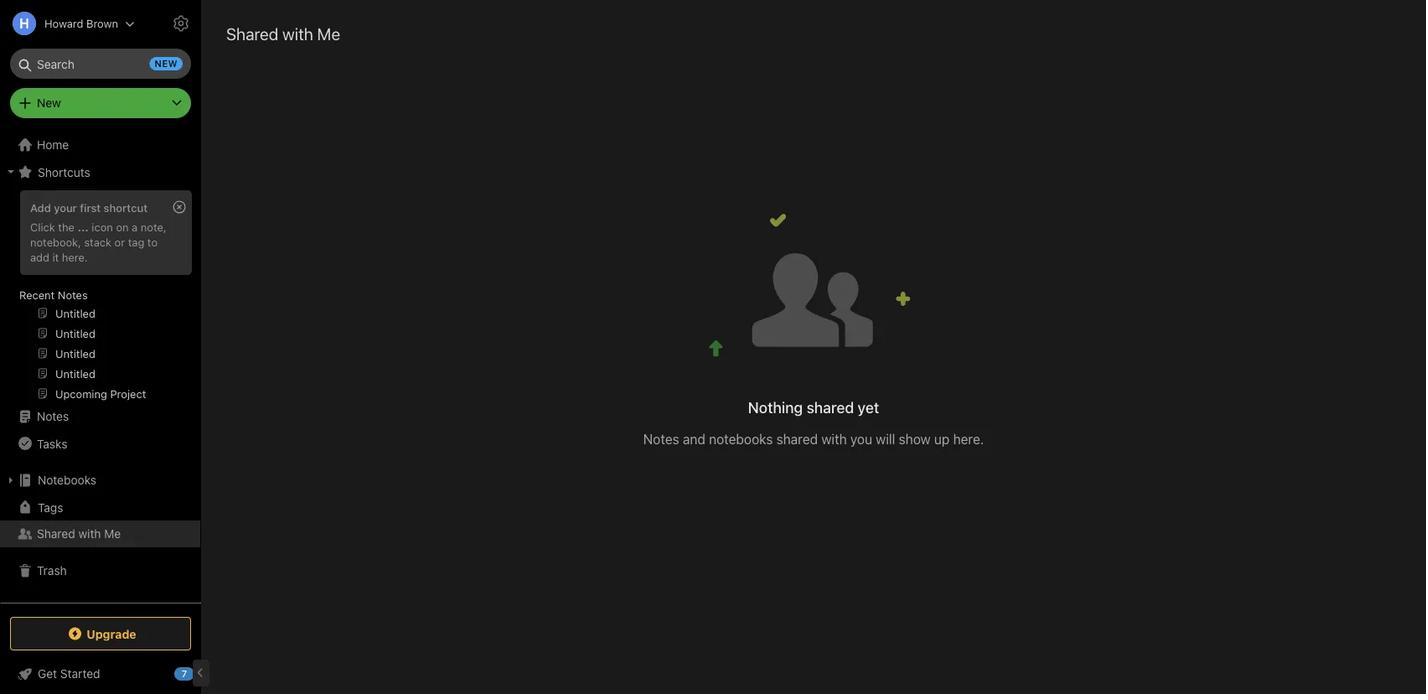 Task type: vqa. For each thing, say whether or not it's contained in the screenshot.
Notebooks LINK at bottom
yes



Task type: describe. For each thing, give the bounding box(es) containing it.
tags
[[38, 500, 63, 514]]

Help and Learning task checklist field
[[0, 661, 201, 687]]

tree containing home
[[0, 132, 201, 602]]

started
[[60, 667, 100, 681]]

upgrade button
[[10, 617, 191, 651]]

upgrade
[[87, 627, 136, 641]]

add your first shortcut
[[30, 201, 148, 214]]

me inside tree
[[104, 527, 121, 541]]

notes for notes and notebooks shared with you will show up here.
[[644, 431, 680, 447]]

tags button
[[0, 494, 200, 521]]

on
[[116, 220, 129, 233]]

click to collapse image
[[195, 663, 207, 683]]

Account field
[[0, 7, 135, 40]]

0 vertical spatial shared
[[807, 399, 854, 417]]

new
[[155, 58, 178, 69]]

notes for notes
[[37, 409, 69, 423]]

to
[[147, 235, 158, 248]]

howard
[[44, 17, 83, 30]]

recent
[[19, 288, 55, 301]]

notes and notebooks shared with you will show up here.
[[644, 431, 984, 447]]

and
[[683, 431, 706, 447]]

shortcuts button
[[0, 158, 200, 185]]

trash link
[[0, 557, 200, 584]]

a
[[132, 220, 138, 233]]

it
[[52, 250, 59, 263]]

shared with me link
[[0, 521, 200, 547]]

0 horizontal spatial shared with me
[[37, 527, 121, 541]]

click the ...
[[30, 220, 89, 233]]

notebooks link
[[0, 467, 200, 494]]

the
[[58, 220, 75, 233]]

home
[[37, 138, 69, 152]]

0 vertical spatial with
[[283, 23, 313, 43]]

your
[[54, 201, 77, 214]]

notebook,
[[30, 235, 81, 248]]

nothing shared yet
[[748, 399, 880, 417]]

tag
[[128, 235, 144, 248]]

shared with me element
[[201, 0, 1427, 694]]

show
[[899, 431, 931, 447]]

group inside tree
[[0, 185, 200, 410]]

0 vertical spatial shared with me
[[226, 23, 340, 43]]

brown
[[86, 17, 118, 30]]

new search field
[[22, 49, 183, 79]]

home link
[[0, 132, 201, 158]]



Task type: locate. For each thing, give the bounding box(es) containing it.
notes inside shared with me element
[[644, 431, 680, 447]]

notes link
[[0, 403, 200, 430]]

0 vertical spatial me
[[317, 23, 340, 43]]

notebooks
[[38, 473, 96, 487]]

here. inside shared with me element
[[954, 431, 984, 447]]

1 vertical spatial shared with me
[[37, 527, 121, 541]]

add
[[30, 250, 49, 263]]

new button
[[10, 88, 191, 118]]

group containing add your first shortcut
[[0, 185, 200, 410]]

tasks button
[[0, 430, 200, 457]]

2 horizontal spatial with
[[822, 431, 847, 447]]

Search text field
[[22, 49, 179, 79]]

here.
[[62, 250, 88, 263], [954, 431, 984, 447]]

get
[[38, 667, 57, 681]]

1 vertical spatial shared
[[777, 431, 818, 447]]

settings image
[[171, 13, 191, 34]]

0 vertical spatial here.
[[62, 250, 88, 263]]

note,
[[141, 220, 166, 233]]

shared down the nothing shared yet
[[777, 431, 818, 447]]

here. right the it
[[62, 250, 88, 263]]

1 vertical spatial notes
[[37, 409, 69, 423]]

notes left and
[[644, 431, 680, 447]]

1 vertical spatial here.
[[954, 431, 984, 447]]

shared inside tree
[[37, 527, 75, 541]]

icon on a note, notebook, stack or tag to add it here.
[[30, 220, 166, 263]]

here. inside 'icon on a note, notebook, stack or tag to add it here.'
[[62, 250, 88, 263]]

shared with me
[[226, 23, 340, 43], [37, 527, 121, 541]]

stack
[[84, 235, 112, 248]]

me
[[317, 23, 340, 43], [104, 527, 121, 541]]

shortcuts
[[38, 165, 90, 179]]

get started
[[38, 667, 100, 681]]

with
[[283, 23, 313, 43], [822, 431, 847, 447], [78, 527, 101, 541]]

1 horizontal spatial with
[[283, 23, 313, 43]]

shortcut
[[104, 201, 148, 214]]

add
[[30, 201, 51, 214]]

notes inside group
[[58, 288, 88, 301]]

group
[[0, 185, 200, 410]]

0 horizontal spatial shared
[[37, 527, 75, 541]]

notes
[[58, 288, 88, 301], [37, 409, 69, 423], [644, 431, 680, 447]]

1 horizontal spatial shared
[[226, 23, 279, 43]]

expand notebooks image
[[4, 474, 18, 487]]

notes right recent in the top of the page
[[58, 288, 88, 301]]

0 vertical spatial notes
[[58, 288, 88, 301]]

1 vertical spatial with
[[822, 431, 847, 447]]

notes up tasks
[[37, 409, 69, 423]]

1 vertical spatial me
[[104, 527, 121, 541]]

first
[[80, 201, 101, 214]]

tree
[[0, 132, 201, 602]]

recent notes
[[19, 288, 88, 301]]

7
[[182, 669, 187, 679]]

shared
[[807, 399, 854, 417], [777, 431, 818, 447]]

trash
[[37, 564, 67, 578]]

tasks
[[37, 437, 67, 450]]

here. right the up
[[954, 431, 984, 447]]

you
[[851, 431, 873, 447]]

nothing
[[748, 399, 803, 417]]

1 horizontal spatial here.
[[954, 431, 984, 447]]

shared
[[226, 23, 279, 43], [37, 527, 75, 541]]

yet
[[858, 399, 880, 417]]

shared down "tags"
[[37, 527, 75, 541]]

icon
[[92, 220, 113, 233]]

1 horizontal spatial shared with me
[[226, 23, 340, 43]]

notebooks
[[709, 431, 773, 447]]

with inside shared with me link
[[78, 527, 101, 541]]

0 horizontal spatial with
[[78, 527, 101, 541]]

2 vertical spatial with
[[78, 527, 101, 541]]

shared right the settings image
[[226, 23, 279, 43]]

0 horizontal spatial me
[[104, 527, 121, 541]]

shared up the notes and notebooks shared with you will show up here.
[[807, 399, 854, 417]]

new
[[37, 96, 61, 110]]

will
[[876, 431, 896, 447]]

1 vertical spatial shared
[[37, 527, 75, 541]]

0 horizontal spatial here.
[[62, 250, 88, 263]]

0 vertical spatial shared
[[226, 23, 279, 43]]

up
[[935, 431, 950, 447]]

2 vertical spatial notes
[[644, 431, 680, 447]]

...
[[78, 220, 89, 233]]

howard brown
[[44, 17, 118, 30]]

or
[[115, 235, 125, 248]]

click
[[30, 220, 55, 233]]

1 horizontal spatial me
[[317, 23, 340, 43]]



